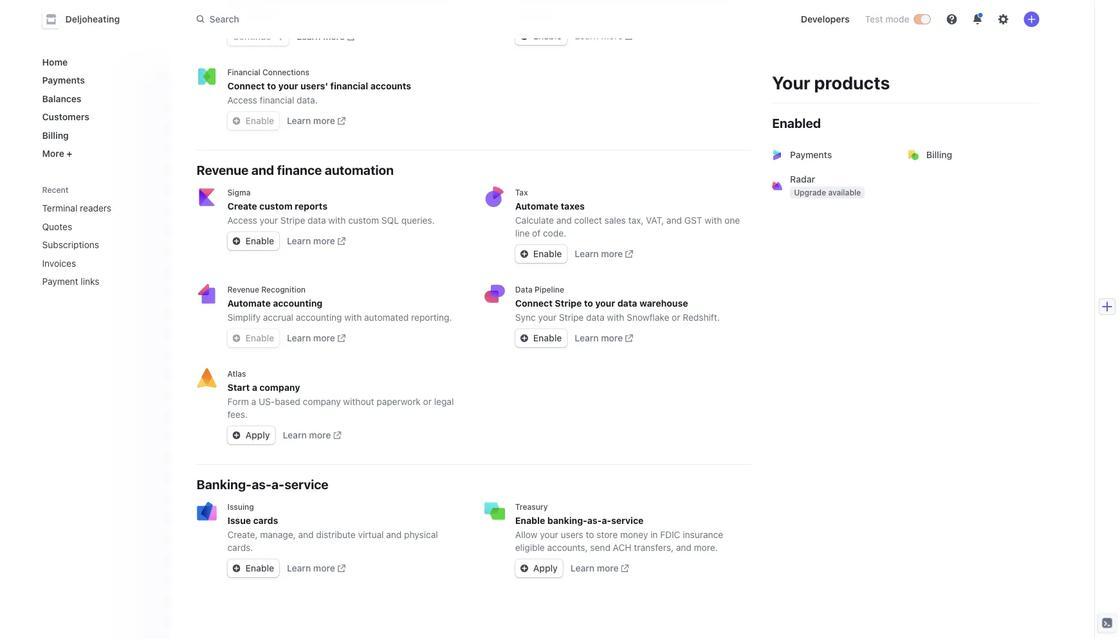 Task type: describe. For each thing, give the bounding box(es) containing it.
to inside direct a fraction of your revenue to help remove carbon from the air.
[[364, 0, 372, 8]]

eligible
[[515, 543, 545, 553]]

svg image down simplify
[[233, 335, 240, 342]]

learn more link for enable banking-as-a-service
[[571, 562, 629, 575]]

securely verify your users and prevent attacks from fraudsters.
[[515, 0, 729, 21]]

subscriptions link
[[37, 235, 143, 255]]

more for automate accounting
[[313, 333, 335, 344]]

transfers,
[[634, 543, 674, 553]]

code.
[[543, 228, 566, 239]]

svg image for start a company learn more link
[[233, 432, 240, 439]]

core navigation links element
[[37, 51, 161, 164]]

learn more link for automate taxes
[[575, 248, 633, 261]]

more.
[[694, 543, 718, 553]]

taxes
[[561, 201, 585, 212]]

2 vertical spatial a
[[251, 397, 256, 407]]

access inside 'sigma create custom reports access your stripe data with custom sql queries.'
[[227, 215, 257, 226]]

more down securely verify your users and prevent attacks from fraudsters.
[[601, 31, 623, 41]]

2 vertical spatial data
[[586, 312, 604, 323]]

attacks
[[677, 0, 707, 8]]

treasury enable banking-as-a-service allow your users to store money in fdic insurance eligible accounts, send ach transfers, and more.
[[515, 502, 723, 553]]

and left gst
[[666, 215, 682, 226]]

help image
[[947, 14, 957, 24]]

enable link for create, manage, and distribute virtual and physical cards.
[[227, 560, 279, 578]]

and inside securely verify your users and prevent attacks from fraudsters.
[[625, 0, 641, 8]]

revenue for revenue recognition automate accounting simplify accrual accounting with automated reporting.
[[227, 285, 259, 294]]

sql
[[381, 215, 399, 226]]

apply link for allow your users to store money in fdic insurance eligible accounts, send ach transfers, and more.
[[515, 560, 563, 578]]

2 vertical spatial stripe
[[559, 312, 584, 323]]

1 vertical spatial stripe
[[555, 298, 582, 309]]

svg image for continue
[[276, 33, 284, 41]]

svg image down financial
[[233, 117, 240, 125]]

payment
[[42, 276, 78, 287]]

enable down code.
[[533, 249, 562, 259]]

fraction
[[262, 0, 294, 8]]

connect for sync
[[515, 298, 553, 309]]

revenue
[[328, 0, 362, 8]]

learn more for start a company
[[283, 430, 331, 441]]

fdic
[[660, 530, 680, 540]]

1 horizontal spatial company
[[303, 397, 341, 407]]

more
[[42, 148, 64, 159]]

and right virtual
[[386, 530, 402, 540]]

learn up connections
[[297, 31, 321, 42]]

fees.
[[227, 410, 248, 420]]

enable down fraudsters.
[[533, 31, 562, 41]]

learn for start a company
[[283, 430, 307, 441]]

remove
[[395, 0, 426, 8]]

financial connections connect to your users' financial accounts access financial data.
[[227, 68, 411, 106]]

sigma
[[227, 188, 251, 197]]

us-
[[259, 397, 275, 407]]

revenue recognition automate accounting simplify accrual accounting with automated reporting.
[[227, 285, 452, 323]]

enable down create at the left top
[[245, 236, 274, 246]]

sync
[[515, 312, 536, 323]]

users'
[[300, 81, 328, 91]]

learn more for automate taxes
[[575, 249, 623, 259]]

0 horizontal spatial a-
[[271, 477, 284, 492]]

insurance
[[683, 530, 723, 540]]

automate inside tax automate taxes calculate and collect sales tax, vat, and gst with one line of code.
[[515, 201, 559, 212]]

invoices link
[[37, 253, 143, 274]]

air.
[[265, 11, 277, 21]]

learn more link for automate accounting
[[287, 332, 345, 345]]

as- inside treasury enable banking-as-a-service allow your users to store money in fdic insurance eligible accounts, send ach transfers, and more.
[[587, 516, 602, 526]]

your
[[772, 72, 810, 93]]

enable down sync
[[533, 333, 562, 344]]

with inside revenue recognition automate accounting simplify accrual accounting with automated reporting.
[[344, 312, 362, 323]]

based
[[275, 397, 300, 407]]

accounts,
[[547, 543, 588, 553]]

radar upgrade available
[[790, 174, 861, 197]]

securely
[[515, 0, 551, 8]]

banking-
[[547, 516, 587, 526]]

enable button for simplify
[[227, 329, 279, 347]]

apply for us-
[[245, 430, 270, 441]]

customers link
[[37, 106, 161, 127]]

payment links link
[[37, 271, 143, 292]]

vat,
[[646, 215, 664, 226]]

atlas
[[227, 369, 246, 378]]

tax
[[515, 188, 528, 197]]

atlas start a company form a us-based company without paperwork or legal fees.
[[227, 369, 454, 420]]

notifications image
[[972, 14, 983, 24]]

with inside the 'data pipeline connect stripe to your data warehouse sync your stripe data with snowflake or redshift.'
[[607, 312, 624, 323]]

enable link for access your stripe data with custom sql queries.
[[227, 232, 279, 250]]

from inside direct a fraction of your revenue to help remove carbon from the air.
[[227, 11, 247, 21]]

issuing
[[227, 502, 254, 511]]

Search text field
[[189, 8, 552, 31]]

1 vertical spatial payments link
[[764, 140, 903, 170]]

a inside direct a fraction of your revenue to help remove carbon from the air.
[[255, 0, 260, 8]]

and up code.
[[556, 215, 572, 226]]

queries.
[[401, 215, 435, 226]]

help
[[375, 0, 393, 8]]

quotes
[[42, 221, 72, 232]]

1 horizontal spatial billing link
[[901, 140, 1039, 170]]

more +
[[42, 148, 72, 159]]

or inside atlas start a company form a us-based company without paperwork or legal fees.
[[423, 397, 432, 407]]

more for issue cards
[[313, 563, 335, 574]]

financial
[[227, 68, 260, 77]]

cards
[[253, 516, 278, 526]]

learn for automate taxes
[[575, 249, 599, 259]]

products
[[814, 72, 890, 93]]

learn more for connect stripe to your data warehouse
[[575, 333, 623, 344]]

banking-as-a-service
[[197, 477, 329, 492]]

enable link down fraudsters.
[[515, 27, 567, 45]]

allow
[[515, 530, 537, 540]]

learn for automate accounting
[[287, 333, 311, 344]]

calculate
[[515, 215, 554, 226]]

1 horizontal spatial custom
[[348, 215, 379, 226]]

issuing issue cards create, manage, and distribute virtual and physical cards.
[[227, 502, 438, 553]]

treasury
[[515, 502, 548, 511]]

learn for issue cards
[[287, 563, 311, 574]]

learn more for enable banking-as-a-service
[[571, 563, 619, 574]]

physical
[[404, 530, 438, 540]]

enable down financial
[[245, 115, 274, 126]]

your inside securely verify your users and prevent attacks from fraudsters.
[[579, 0, 598, 8]]

enable link for sync your stripe data with snowflake or redshift.
[[515, 329, 567, 347]]

0 vertical spatial accounting
[[273, 298, 323, 309]]

enable down simplify
[[245, 333, 274, 344]]

to inside the 'data pipeline connect stripe to your data warehouse sync your stripe data with snowflake or redshift.'
[[584, 298, 593, 309]]

your right sync
[[538, 312, 557, 323]]

enable link for calculate and collect sales tax, vat, and gst with one line of code.
[[515, 245, 567, 263]]

0 vertical spatial custom
[[259, 201, 292, 212]]

connect for access
[[227, 81, 265, 91]]

data inside 'sigma create custom reports access your stripe data with custom sql queries.'
[[308, 215, 326, 226]]

reporting.
[[411, 312, 452, 323]]

warehouse
[[639, 298, 688, 309]]

invoices
[[42, 258, 76, 269]]

svg image for learn more link underneath securely verify your users and prevent attacks from fraudsters.
[[520, 32, 528, 40]]

mode
[[885, 14, 909, 24]]

search
[[209, 14, 239, 24]]

sigma create custom reports access your stripe data with custom sql queries.
[[227, 188, 435, 226]]

learn more link down securely verify your users and prevent attacks from fraudsters.
[[575, 30, 633, 42]]

issue
[[227, 516, 251, 526]]

1 vertical spatial accounting
[[296, 312, 342, 323]]

learn more for connect to your users' financial accounts
[[287, 115, 335, 126]]

finance
[[277, 162, 322, 177]]

verify
[[554, 0, 577, 8]]

learn more for automate accounting
[[287, 333, 335, 344]]

learn down verify
[[575, 31, 599, 41]]

deljoheating
[[65, 14, 120, 24]]

data.
[[297, 95, 318, 106]]

upgrade
[[794, 188, 826, 197]]

line
[[515, 228, 530, 239]]

more for enable banking-as-a-service
[[597, 563, 619, 574]]

1 vertical spatial a
[[252, 382, 257, 393]]

enabled
[[772, 115, 821, 130]]

distribute
[[316, 530, 356, 540]]

svg image for connect stripe to your data warehouse's learn more link
[[520, 335, 528, 342]]

manage,
[[260, 530, 296, 540]]

your inside 'sigma create custom reports access your stripe data with custom sql queries.'
[[260, 215, 278, 226]]

payment links
[[42, 276, 99, 287]]

create
[[227, 201, 257, 212]]

users inside securely verify your users and prevent attacks from fraudsters.
[[600, 0, 623, 8]]

svg image for automate taxes learn more link
[[520, 250, 528, 258]]

automation
[[325, 162, 394, 177]]



Task type: locate. For each thing, give the bounding box(es) containing it.
from inside securely verify your users and prevent attacks from fraudsters.
[[710, 0, 729, 8]]

to
[[364, 0, 372, 8], [267, 81, 276, 91], [584, 298, 593, 309], [586, 530, 594, 540]]

enable link down sync
[[515, 329, 567, 347]]

0 vertical spatial connect
[[227, 81, 265, 91]]

learn down the 'data pipeline connect stripe to your data warehouse sync your stripe data with snowflake or redshift.'
[[575, 333, 599, 344]]

data down reports
[[308, 215, 326, 226]]

payments inside core navigation links element
[[42, 75, 85, 86]]

and inside treasury enable banking-as-a-service allow your users to store money in fdic insurance eligible accounts, send ach transfers, and more.
[[676, 543, 691, 553]]

a- up cards
[[271, 477, 284, 492]]

automated
[[364, 312, 409, 323]]

1 vertical spatial company
[[303, 397, 341, 407]]

with inside tax automate taxes calculate and collect sales tax, vat, and gst with one line of code.
[[705, 215, 722, 226]]

links
[[81, 276, 99, 287]]

create,
[[227, 530, 258, 540]]

enable button down simplify
[[227, 329, 279, 347]]

+
[[67, 148, 72, 159]]

terminal readers link
[[37, 198, 143, 219]]

svg image down create at the left top
[[233, 237, 240, 245]]

sales
[[605, 215, 626, 226]]

0 vertical spatial apply link
[[227, 427, 275, 445]]

1 horizontal spatial a-
[[602, 516, 611, 526]]

more for connect to your users' financial accounts
[[313, 115, 335, 126]]

financial down connections
[[260, 95, 294, 106]]

direct
[[227, 0, 252, 8]]

access inside financial connections connect to your users' financial accounts access financial data.
[[227, 95, 257, 106]]

access down financial
[[227, 95, 257, 106]]

learn more link for start a company
[[283, 429, 341, 442]]

0 vertical spatial company
[[259, 382, 300, 393]]

users
[[600, 0, 623, 8], [561, 530, 583, 540]]

with left snowflake
[[607, 312, 624, 323]]

1 horizontal spatial from
[[710, 0, 729, 8]]

0 vertical spatial of
[[297, 0, 305, 8]]

0 vertical spatial from
[[710, 0, 729, 8]]

test mode
[[865, 14, 909, 24]]

data up snowflake
[[617, 298, 637, 309]]

1 access from the top
[[227, 95, 257, 106]]

customers
[[42, 112, 89, 122]]

apply link for form a us-based company without paperwork or legal fees.
[[227, 427, 275, 445]]

learn more link for issue cards
[[287, 562, 345, 575]]

connect down financial
[[227, 81, 265, 91]]

more for create custom reports
[[313, 236, 335, 246]]

1 vertical spatial custom
[[348, 215, 379, 226]]

0 vertical spatial billing
[[42, 130, 69, 141]]

of right fraction
[[297, 0, 305, 8]]

billing inside core navigation links element
[[42, 130, 69, 141]]

1 vertical spatial a-
[[602, 516, 611, 526]]

learn more link down revenue recognition automate accounting simplify accrual accounting with automated reporting.
[[287, 332, 345, 345]]

more down revenue recognition automate accounting simplify accrual accounting with automated reporting.
[[313, 333, 335, 344]]

1 vertical spatial automate
[[227, 298, 271, 309]]

2 access from the top
[[227, 215, 257, 226]]

revenue inside revenue recognition automate accounting simplify accrual accounting with automated reporting.
[[227, 285, 259, 294]]

enable button down financial
[[227, 112, 279, 130]]

developers link
[[796, 9, 855, 30]]

connect inside financial connections connect to your users' financial accounts access financial data.
[[227, 81, 265, 91]]

balances
[[42, 93, 81, 104]]

financial right the users'
[[330, 81, 368, 91]]

and right the manage,
[[298, 530, 314, 540]]

your inside financial connections connect to your users' financial accounts access financial data.
[[278, 81, 298, 91]]

recent
[[42, 185, 69, 194]]

enable link
[[515, 27, 567, 45], [227, 232, 279, 250], [515, 245, 567, 263], [515, 329, 567, 347], [227, 560, 279, 578]]

recognition
[[261, 285, 306, 294]]

1 vertical spatial or
[[423, 397, 432, 407]]

learn more link down sales
[[575, 248, 633, 261]]

subscriptions
[[42, 240, 99, 250]]

from
[[710, 0, 729, 8], [227, 11, 247, 21]]

service inside treasury enable banking-as-a-service allow your users to store money in fdic insurance eligible accounts, send ach transfers, and more.
[[611, 516, 644, 526]]

1 vertical spatial svg image
[[233, 565, 240, 573]]

0 horizontal spatial as-
[[252, 477, 271, 492]]

learn down "accounts,"
[[571, 563, 595, 574]]

custom right create at the left top
[[259, 201, 292, 212]]

store
[[597, 530, 618, 540]]

learn for create custom reports
[[287, 236, 311, 246]]

learn down the manage,
[[287, 563, 311, 574]]

0 horizontal spatial from
[[227, 11, 247, 21]]

svg image for enable
[[233, 565, 240, 573]]

2 horizontal spatial data
[[617, 298, 637, 309]]

learn more for issue cards
[[287, 563, 335, 574]]

1 horizontal spatial or
[[672, 312, 680, 323]]

continue
[[233, 31, 271, 42]]

0 vertical spatial users
[[600, 0, 623, 8]]

automate up simplify
[[227, 298, 271, 309]]

learn more link
[[575, 30, 633, 42], [297, 30, 355, 43], [287, 115, 345, 127], [287, 235, 345, 248], [575, 248, 633, 261], [287, 332, 345, 345], [575, 332, 633, 345], [283, 429, 341, 442], [287, 562, 345, 575], [571, 562, 629, 575]]

1 horizontal spatial service
[[611, 516, 644, 526]]

learn down reports
[[287, 236, 311, 246]]

of inside direct a fraction of your revenue to help remove carbon from the air.
[[297, 0, 305, 8]]

1 horizontal spatial payments
[[790, 150, 832, 160]]

more for connect stripe to your data warehouse
[[601, 333, 623, 344]]

0 horizontal spatial users
[[561, 530, 583, 540]]

legal
[[434, 397, 454, 407]]

1 vertical spatial enable button
[[227, 329, 279, 347]]

collect
[[574, 215, 602, 226]]

2 enable button from the top
[[227, 329, 279, 347]]

payments up balances
[[42, 75, 85, 86]]

learn more down collect
[[575, 249, 623, 259]]

a- up store
[[602, 516, 611, 526]]

0 vertical spatial financial
[[330, 81, 368, 91]]

from right attacks
[[710, 0, 729, 8]]

financial
[[330, 81, 368, 91], [260, 95, 294, 106]]

paperwork
[[377, 397, 421, 407]]

learn more down data.
[[287, 115, 335, 126]]

svg image down eligible
[[520, 565, 528, 573]]

svg image down fraudsters.
[[520, 32, 528, 40]]

1 horizontal spatial payments link
[[764, 140, 903, 170]]

svg image down cards.
[[233, 565, 240, 573]]

more for automate taxes
[[601, 249, 623, 259]]

learn more down based
[[283, 430, 331, 441]]

0 vertical spatial payments
[[42, 75, 85, 86]]

svg image down line
[[520, 250, 528, 258]]

more down atlas start a company form a us-based company without paperwork or legal fees.
[[309, 430, 331, 441]]

apply down eligible
[[533, 563, 558, 574]]

more down direct a fraction of your revenue to help remove carbon from the air.
[[323, 31, 345, 42]]

0 horizontal spatial data
[[308, 215, 326, 226]]

1 vertical spatial from
[[227, 11, 247, 21]]

your down connections
[[278, 81, 298, 91]]

banking-
[[197, 477, 252, 492]]

and left finance
[[251, 162, 274, 177]]

learn more link down direct a fraction of your revenue to help remove carbon from the air.
[[297, 30, 355, 43]]

accounts
[[370, 81, 411, 91]]

of down calculate
[[532, 228, 541, 239]]

learn more down securely verify your users and prevent attacks from fraudsters.
[[575, 31, 623, 41]]

more
[[601, 31, 623, 41], [323, 31, 345, 42], [313, 115, 335, 126], [313, 236, 335, 246], [601, 249, 623, 259], [313, 333, 335, 344], [601, 333, 623, 344], [309, 430, 331, 441], [313, 563, 335, 574], [597, 563, 619, 574]]

data
[[515, 285, 533, 294]]

0 horizontal spatial company
[[259, 382, 300, 393]]

0 vertical spatial svg image
[[276, 33, 284, 41]]

0 horizontal spatial billing link
[[37, 125, 161, 146]]

0 vertical spatial apply
[[245, 430, 270, 441]]

learn more for create custom reports
[[287, 236, 335, 246]]

1 horizontal spatial as-
[[587, 516, 602, 526]]

0 horizontal spatial svg image
[[233, 565, 240, 573]]

learn down "accrual"
[[287, 333, 311, 344]]

0 vertical spatial revenue
[[197, 162, 249, 177]]

stripe inside 'sigma create custom reports access your stripe data with custom sql queries.'
[[280, 215, 305, 226]]

svg image down air.
[[276, 33, 284, 41]]

automate up calculate
[[515, 201, 559, 212]]

with inside 'sigma create custom reports access your stripe data with custom sql queries.'
[[328, 215, 346, 226]]

0 horizontal spatial of
[[297, 0, 305, 8]]

0 vertical spatial data
[[308, 215, 326, 226]]

reports
[[295, 201, 327, 212]]

service
[[284, 477, 329, 492], [611, 516, 644, 526]]

learn more link for connect stripe to your data warehouse
[[575, 332, 633, 345]]

or inside the 'data pipeline connect stripe to your data warehouse sync your stripe data with snowflake or redshift.'
[[672, 312, 680, 323]]

enable down cards.
[[245, 563, 274, 574]]

1 vertical spatial apply
[[533, 563, 558, 574]]

your inside treasury enable banking-as-a-service allow your users to store money in fdic insurance eligible accounts, send ach transfers, and more.
[[540, 530, 558, 540]]

1 enable button from the top
[[227, 112, 279, 130]]

0 vertical spatial or
[[672, 312, 680, 323]]

svg image inside continue button
[[276, 33, 284, 41]]

1 vertical spatial of
[[532, 228, 541, 239]]

form
[[227, 397, 249, 407]]

your inside direct a fraction of your revenue to help remove carbon from the air.
[[308, 0, 326, 8]]

learn for connect to your users' financial accounts
[[287, 115, 311, 126]]

1 horizontal spatial data
[[586, 312, 604, 323]]

as-
[[252, 477, 271, 492], [587, 516, 602, 526]]

connect inside the 'data pipeline connect stripe to your data warehouse sync your stripe data with snowflake or redshift.'
[[515, 298, 553, 309]]

1 horizontal spatial of
[[532, 228, 541, 239]]

billing
[[42, 130, 69, 141], [926, 150, 952, 160]]

settings image
[[998, 14, 1008, 24]]

learn down data.
[[287, 115, 311, 126]]

without
[[343, 397, 374, 407]]

the
[[249, 11, 263, 21]]

learn for connect stripe to your data warehouse
[[575, 333, 599, 344]]

your right verify
[[579, 0, 598, 8]]

0 vertical spatial a-
[[271, 477, 284, 492]]

1 horizontal spatial financial
[[330, 81, 368, 91]]

more for start a company
[[309, 430, 331, 441]]

readers
[[80, 203, 111, 214]]

svg image
[[276, 33, 284, 41], [233, 565, 240, 573]]

a-
[[271, 477, 284, 492], [602, 516, 611, 526]]

0 horizontal spatial payments link
[[37, 70, 161, 91]]

learn more down reports
[[287, 236, 335, 246]]

or
[[672, 312, 680, 323], [423, 397, 432, 407]]

your left warehouse
[[595, 298, 615, 309]]

learn more link down data.
[[287, 115, 345, 127]]

learn more down send
[[571, 563, 619, 574]]

more down 'sigma create custom reports access your stripe data with custom sql queries.'
[[313, 236, 335, 246]]

0 horizontal spatial payments
[[42, 75, 85, 86]]

1 horizontal spatial automate
[[515, 201, 559, 212]]

1 horizontal spatial users
[[600, 0, 623, 8]]

as- up issuing
[[252, 477, 271, 492]]

0 horizontal spatial financial
[[260, 95, 294, 106]]

learn more link down based
[[283, 429, 341, 442]]

learn more
[[575, 31, 623, 41], [297, 31, 345, 42], [287, 115, 335, 126], [287, 236, 335, 246], [575, 249, 623, 259], [287, 333, 335, 344], [575, 333, 623, 344], [283, 430, 331, 441], [287, 563, 335, 574], [571, 563, 619, 574]]

apply for allow
[[533, 563, 558, 574]]

learn more link down send
[[571, 562, 629, 575]]

1 vertical spatial access
[[227, 215, 257, 226]]

money
[[620, 530, 648, 540]]

automate
[[515, 201, 559, 212], [227, 298, 271, 309]]

1 horizontal spatial connect
[[515, 298, 553, 309]]

as- up store
[[587, 516, 602, 526]]

and down the fdic
[[676, 543, 691, 553]]

start
[[227, 382, 250, 393]]

Search search field
[[189, 8, 552, 31]]

learn
[[575, 31, 599, 41], [297, 31, 321, 42], [287, 115, 311, 126], [287, 236, 311, 246], [575, 249, 599, 259], [287, 333, 311, 344], [575, 333, 599, 344], [283, 430, 307, 441], [287, 563, 311, 574], [571, 563, 595, 574]]

0 vertical spatial service
[[284, 477, 329, 492]]

0 horizontal spatial billing
[[42, 130, 69, 141]]

company up based
[[259, 382, 300, 393]]

learn more link for connect to your users' financial accounts
[[287, 115, 345, 127]]

cards.
[[227, 543, 253, 553]]

svg image for learn more link associated with enable banking-as-a-service
[[520, 565, 528, 573]]

pipeline
[[535, 285, 564, 294]]

from down direct
[[227, 11, 247, 21]]

data left snowflake
[[586, 312, 604, 323]]

enable button
[[227, 112, 279, 130], [227, 329, 279, 347]]

1 vertical spatial apply link
[[515, 560, 563, 578]]

redshift.
[[683, 312, 720, 323]]

a up the
[[255, 0, 260, 8]]

with left one
[[705, 215, 722, 226]]

recent element
[[29, 198, 171, 292]]

payments
[[42, 75, 85, 86], [790, 150, 832, 160]]

0 horizontal spatial or
[[423, 397, 432, 407]]

service up issuing issue cards create, manage, and distribute virtual and physical cards. on the left bottom of the page
[[284, 477, 329, 492]]

accrual
[[263, 312, 293, 323]]

enable inside treasury enable banking-as-a-service allow your users to store money in fdic insurance eligible accounts, send ach transfers, and more.
[[515, 516, 545, 526]]

learn more down "accrual"
[[287, 333, 335, 344]]

payments link up radar upgrade available on the top right
[[764, 140, 903, 170]]

learn for enable banking-as-a-service
[[571, 563, 595, 574]]

0 horizontal spatial apply
[[245, 430, 270, 441]]

quotes link
[[37, 216, 143, 237]]

0 horizontal spatial service
[[284, 477, 329, 492]]

more down the 'data pipeline connect stripe to your data warehouse sync your stripe data with snowflake or redshift.'
[[601, 333, 623, 344]]

and
[[625, 0, 641, 8], [251, 162, 274, 177], [556, 215, 572, 226], [666, 215, 682, 226], [298, 530, 314, 540], [386, 530, 402, 540], [676, 543, 691, 553]]

apply
[[245, 430, 270, 441], [533, 563, 558, 574]]

1 horizontal spatial apply
[[533, 563, 558, 574]]

of inside tax automate taxes calculate and collect sales tax, vat, and gst with one line of code.
[[532, 228, 541, 239]]

0 vertical spatial a
[[255, 0, 260, 8]]

available
[[828, 188, 861, 197]]

more down distribute
[[313, 563, 335, 574]]

more down sales
[[601, 249, 623, 259]]

1 vertical spatial service
[[611, 516, 644, 526]]

1 vertical spatial revenue
[[227, 285, 259, 294]]

learn more down distribute
[[287, 563, 335, 574]]

to inside financial connections connect to your users' financial accounts access financial data.
[[267, 81, 276, 91]]

more down data.
[[313, 115, 335, 126]]

users inside treasury enable banking-as-a-service allow your users to store money in fdic insurance eligible accounts, send ach transfers, and more.
[[561, 530, 583, 540]]

service up the money
[[611, 516, 644, 526]]

one
[[725, 215, 740, 226]]

0 vertical spatial as-
[[252, 477, 271, 492]]

deljoheating button
[[42, 10, 133, 28]]

0 vertical spatial stripe
[[280, 215, 305, 226]]

1 horizontal spatial svg image
[[276, 33, 284, 41]]

learn more link down the 'data pipeline connect stripe to your data warehouse sync your stripe data with snowflake or redshift.'
[[575, 332, 633, 345]]

your up "accounts,"
[[540, 530, 558, 540]]

your down revenue and finance automation
[[260, 215, 278, 226]]

0 horizontal spatial connect
[[227, 81, 265, 91]]

or down warehouse
[[672, 312, 680, 323]]

company right based
[[303, 397, 341, 407]]

snowflake
[[627, 312, 669, 323]]

recent navigation links element
[[29, 179, 171, 292]]

learn more link for create custom reports
[[287, 235, 345, 248]]

learn more link down reports
[[287, 235, 345, 248]]

1 horizontal spatial billing
[[926, 150, 952, 160]]

1 horizontal spatial apply link
[[515, 560, 563, 578]]

svg image for create custom reports learn more link
[[233, 237, 240, 245]]

0 vertical spatial enable button
[[227, 112, 279, 130]]

revenue for revenue and finance automation
[[197, 162, 249, 177]]

your products
[[772, 72, 890, 93]]

learn more down direct a fraction of your revenue to help remove carbon from the air.
[[297, 31, 345, 42]]

learn more link down distribute
[[287, 562, 345, 575]]

svg image
[[520, 32, 528, 40], [233, 117, 240, 125], [233, 237, 240, 245], [520, 250, 528, 258], [233, 335, 240, 342], [520, 335, 528, 342], [233, 432, 240, 439], [520, 565, 528, 573]]

billing link
[[37, 125, 161, 146], [901, 140, 1039, 170]]

a- inside treasury enable banking-as-a-service allow your users to store money in fdic insurance eligible accounts, send ach transfers, and more.
[[602, 516, 611, 526]]

gst
[[684, 215, 702, 226]]

test
[[865, 14, 883, 24]]

enable button for your
[[227, 112, 279, 130]]

0 vertical spatial automate
[[515, 201, 559, 212]]

1 vertical spatial data
[[617, 298, 637, 309]]

enable link down cards.
[[227, 560, 279, 578]]

with left sql
[[328, 215, 346, 226]]

1 vertical spatial payments
[[790, 150, 832, 160]]

automate inside revenue recognition automate accounting simplify accrual accounting with automated reporting.
[[227, 298, 271, 309]]

revenue
[[197, 162, 249, 177], [227, 285, 259, 294]]

0 horizontal spatial apply link
[[227, 427, 275, 445]]

and left prevent
[[625, 0, 641, 8]]

in
[[651, 530, 658, 540]]

tax,
[[628, 215, 644, 226]]

1 vertical spatial users
[[561, 530, 583, 540]]

0 vertical spatial access
[[227, 95, 257, 106]]

access
[[227, 95, 257, 106], [227, 215, 257, 226]]

0 horizontal spatial custom
[[259, 201, 292, 212]]

revenue up sigma
[[197, 162, 249, 177]]

payments link up customers link
[[37, 70, 161, 91]]

1 vertical spatial billing
[[926, 150, 952, 160]]

1 vertical spatial financial
[[260, 95, 294, 106]]

1 vertical spatial as-
[[587, 516, 602, 526]]

1 vertical spatial connect
[[515, 298, 553, 309]]

accounting
[[273, 298, 323, 309], [296, 312, 342, 323]]

virtual
[[358, 530, 384, 540]]

svg image down fees. at the left bottom of page
[[233, 432, 240, 439]]

0 horizontal spatial automate
[[227, 298, 271, 309]]

a left us-
[[251, 397, 256, 407]]

apply link down fees. at the left bottom of page
[[227, 427, 275, 445]]

0 vertical spatial payments link
[[37, 70, 161, 91]]

to inside treasury enable banking-as-a-service allow your users to store money in fdic insurance eligible accounts, send ach transfers, and more.
[[586, 530, 594, 540]]



Task type: vqa. For each thing, say whether or not it's contained in the screenshot.
'Billing' inside Core navigation links 'element'
yes



